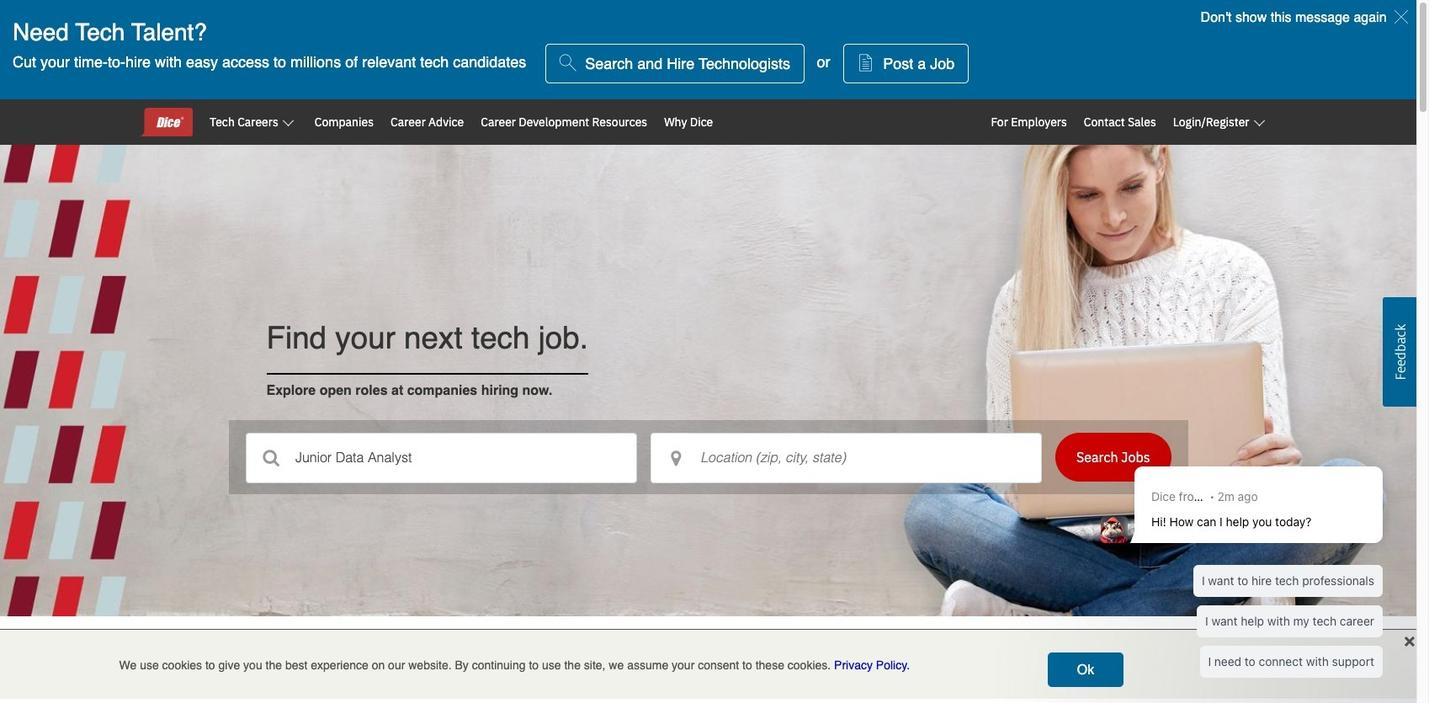 Task type: describe. For each thing, give the bounding box(es) containing it.
delete 1 image
[[1391, 10, 1409, 29]]

Location (zip, city, state) search field
[[687, 433, 1042, 484]]

use current location image
[[665, 452, 688, 465]]



Task type: locate. For each thing, give the bounding box(es) containing it.
Job title, skills or company search field
[[282, 433, 637, 484]]

heading
[[13, 20, 1405, 44]]

magnifier image
[[560, 54, 581, 73]]

dialog
[[1089, 448, 1392, 695]]

document 1 image
[[858, 54, 879, 73]]

lg image
[[260, 452, 283, 465]]



